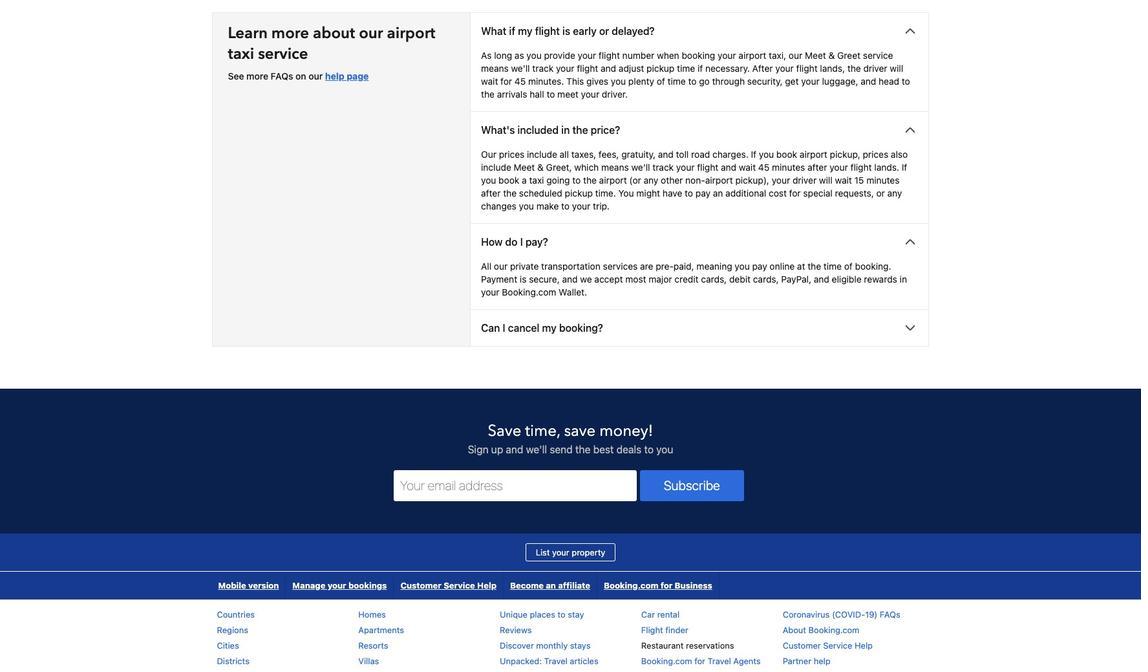 Task type: describe. For each thing, give the bounding box(es) containing it.
wait inside as long as you provide your flight number when booking your airport taxi, our meet & greet service means we'll track your flight and adjust pickup time if necessary. after your flight lands, the driver will wait for 45 minutes. this gives you plenty of time to go through security, get your luggage, and head to the arrivals hall to meet your driver.
[[481, 75, 498, 86]]

long
[[494, 49, 512, 60]]

to right make
[[562, 200, 570, 211]]

your left the 'trip.'
[[572, 200, 591, 211]]

an inside become an affiliate link
[[546, 580, 556, 590]]

to down non-
[[685, 187, 694, 198]]

driver inside our prices include all taxes, fees, gratuity, and toll road charges. if you book airport pickup, prices also include meet & greet, which means we'll track your flight and wait 45 minutes after your flight lands. if you book a taxi going to the airport (or any other non-airport pickup), your driver will wait 15 minutes after the scheduled pickup time. you might have to pay an additional cost for special requests, or any changes you make to your trip.
[[793, 174, 817, 185]]

and down transportation
[[563, 273, 578, 284]]

what if my flight is early or delayed? element
[[471, 49, 929, 111]]

pickup),
[[736, 174, 770, 185]]

online
[[770, 260, 795, 271]]

do
[[506, 236, 518, 247]]

1 vertical spatial more
[[247, 70, 268, 81]]

for inside as long as you provide your flight number when booking your airport taxi, our meet & greet service means we'll track your flight and adjust pickup time if necessary. after your flight lands, the driver will wait for 45 minutes. this gives you plenty of time to go through security, get your luggage, and head to the arrivals hall to meet your driver.
[[501, 75, 512, 86]]

2 prices from the left
[[863, 148, 889, 159]]

on
[[296, 70, 306, 81]]

travel inside unique places to stay reviews discover monthly stays unpacked: travel articles
[[544, 656, 568, 666]]

navigation inside save time, save money! footer
[[212, 572, 720, 599]]

places
[[530, 609, 556, 619]]

requests,
[[836, 187, 874, 198]]

unique places to stay link
[[500, 609, 584, 619]]

restaurant
[[642, 640, 684, 650]]

1 horizontal spatial include
[[527, 148, 558, 159]]

0 vertical spatial any
[[644, 174, 659, 185]]

your inside manage your bookings 'link'
[[328, 580, 347, 590]]

to inside unique places to stay reviews discover monthly stays unpacked: travel articles
[[558, 609, 566, 619]]

debit
[[730, 273, 751, 284]]

to left go
[[689, 75, 697, 86]]

for inside car rental flight finder restaurant reservations booking.com for travel agents
[[695, 656, 706, 666]]

airport inside learn more about our airport taxi service see more faqs on our help page
[[387, 22, 436, 44]]

head
[[879, 75, 900, 86]]

when
[[657, 49, 680, 60]]

learn more about our airport taxi service see more faqs on our help page
[[228, 22, 436, 81]]

2 cards, from the left
[[753, 273, 779, 284]]

0 vertical spatial more
[[272, 22, 309, 44]]

eligible
[[832, 273, 862, 284]]

rewards
[[865, 273, 898, 284]]

(or
[[630, 174, 642, 185]]

can i cancel my booking?
[[481, 322, 603, 333]]

help inside learn more about our airport taxi service see more faqs on our help page
[[325, 70, 345, 81]]

you down our
[[481, 174, 496, 185]]

our inside as long as you provide your flight number when booking your airport taxi, our meet & greet service means we'll track your flight and adjust pickup time if necessary. after your flight lands, the driver will wait for 45 minutes. this gives you plenty of time to go through security, get your luggage, and head to the arrivals hall to meet your driver.
[[789, 49, 803, 60]]

all our private transportation services are pre-paid, meaning you pay online at the time of booking. payment is secure, and we accept most major credit cards, debit cards, paypal, and eligible rewards in your booking.com wallet.
[[481, 260, 908, 297]]

faqs inside learn more about our airport taxi service see more faqs on our help page
[[271, 70, 293, 81]]

after
[[753, 62, 773, 73]]

accept
[[595, 273, 623, 284]]

means inside our prices include all taxes, fees, gratuity, and toll road charges. if you book airport pickup, prices also include meet & greet, which means we'll track your flight and wait 45 minutes after your flight lands. if you book a taxi going to the airport (or any other non-airport pickup), your driver will wait 15 minutes after the scheduled pickup time. you might have to pay an additional cost for special requests, or any changes you make to your trip.
[[602, 161, 629, 172]]

0 vertical spatial help
[[477, 580, 497, 590]]

send
[[550, 443, 573, 455]]

what's included in the price?
[[481, 124, 621, 136]]

1 horizontal spatial after
[[808, 161, 828, 172]]

business
[[675, 580, 713, 590]]

customer inside customer service help link
[[401, 580, 442, 590]]

gratuity,
[[622, 148, 656, 159]]

version
[[248, 580, 279, 590]]

the down greet
[[848, 62, 862, 73]]

taxi,
[[769, 49, 787, 60]]

1 horizontal spatial wait
[[739, 161, 756, 172]]

partner help link
[[783, 656, 831, 666]]

an inside our prices include all taxes, fees, gratuity, and toll road charges. if you book airport pickup, prices also include meet & greet, which means we'll track your flight and wait 45 minutes after your flight lands. if you book a taxi going to the airport (or any other non-airport pickup), your driver will wait 15 minutes after the scheduled pickup time. you might have to pay an additional cost for special requests, or any changes you make to your trip.
[[713, 187, 723, 198]]

of inside all our private transportation services are pre-paid, meaning you pay online at the time of booking. payment is secure, and we accept most major credit cards, debit cards, paypal, and eligible rewards in your booking.com wallet.
[[845, 260, 853, 271]]

major
[[649, 273, 672, 284]]

best
[[594, 443, 614, 455]]

hall
[[530, 88, 544, 99]]

page
[[347, 70, 369, 81]]

cities link
[[217, 640, 239, 650]]

countries regions cities districts
[[217, 609, 255, 666]]

credit
[[675, 273, 699, 284]]

to down minutes.
[[547, 88, 555, 99]]

the inside all our private transportation services are pre-paid, meaning you pay online at the time of booking. payment is secure, and we accept most major credit cards, debit cards, paypal, and eligible rewards in your booking.com wallet.
[[808, 260, 822, 271]]

your down 'pickup,'
[[830, 161, 849, 172]]

property
[[572, 547, 606, 557]]

customer service help
[[401, 580, 497, 590]]

to right 'head'
[[902, 75, 911, 86]]

cost
[[769, 187, 787, 198]]

save time, save money! footer
[[0, 388, 1142, 670]]

resorts
[[359, 640, 388, 650]]

our
[[481, 148, 497, 159]]

this
[[567, 75, 584, 86]]

you up driver.
[[611, 75, 626, 86]]

& inside as long as you provide your flight number when booking your airport taxi, our meet & greet service means we'll track your flight and adjust pickup time if necessary. after your flight lands, the driver will wait for 45 minutes. this gives you plenty of time to go through security, get your luggage, and head to the arrivals hall to meet your driver.
[[829, 49, 835, 60]]

0 horizontal spatial book
[[499, 174, 520, 185]]

driver.
[[602, 88, 628, 99]]

plenty
[[629, 75, 655, 86]]

our right on
[[309, 70, 323, 81]]

security,
[[748, 75, 783, 86]]

you
[[619, 187, 634, 198]]

0 horizontal spatial include
[[481, 161, 512, 172]]

flight down 'road' on the top right
[[698, 161, 719, 172]]

your inside list your property link
[[552, 547, 570, 557]]

also
[[891, 148, 908, 159]]

adjust
[[619, 62, 645, 73]]

service inside learn more about our airport taxi service see more faqs on our help page
[[258, 43, 308, 64]]

luggage,
[[823, 75, 859, 86]]

how do i pay? button
[[471, 224, 929, 260]]

list your property
[[536, 547, 606, 557]]

can
[[481, 322, 500, 333]]

your right get
[[802, 75, 820, 86]]

save
[[488, 420, 522, 442]]

we'll inside "save time, save money! sign up and we'll send the best deals to you"
[[526, 443, 547, 455]]

secure,
[[529, 273, 560, 284]]

driver inside as long as you provide your flight number when booking your airport taxi, our meet & greet service means we'll track your flight and adjust pickup time if necessary. after your flight lands, the driver will wait for 45 minutes. this gives you plenty of time to go through security, get your luggage, and head to the arrivals hall to meet your driver.
[[864, 62, 888, 73]]

if inside dropdown button
[[509, 25, 516, 37]]

discover monthly stays link
[[500, 640, 591, 650]]

reviews link
[[500, 625, 532, 635]]

1 horizontal spatial any
[[888, 187, 903, 198]]

and left eligible
[[814, 273, 830, 284]]

to down which on the top
[[573, 174, 581, 185]]

become an affiliate
[[510, 580, 591, 590]]

flight up 15
[[851, 161, 872, 172]]

as
[[481, 49, 492, 60]]

gives
[[587, 75, 609, 86]]

restaurant reservations link
[[642, 640, 735, 650]]

will inside our prices include all taxes, fees, gratuity, and toll road charges. if you book airport pickup, prices also include meet & greet, which means we'll track your flight and wait 45 minutes after your flight lands. if you book a taxi going to the airport (or any other non-airport pickup), your driver will wait 15 minutes after the scheduled pickup time. you might have to pay an additional cost for special requests, or any changes you make to your trip.
[[820, 174, 833, 185]]

your down early
[[578, 49, 597, 60]]

become
[[510, 580, 544, 590]]

you right as
[[527, 49, 542, 60]]

fees,
[[599, 148, 619, 159]]

and left toll
[[658, 148, 674, 159]]

mobile
[[218, 580, 246, 590]]

our right about
[[359, 22, 383, 44]]

changes
[[481, 200, 517, 211]]

manage your bookings
[[293, 580, 387, 590]]

private
[[510, 260, 539, 271]]

or inside our prices include all taxes, fees, gratuity, and toll road charges. if you book airport pickup, prices also include meet & greet, which means we'll track your flight and wait 45 minutes after your flight lands. if you book a taxi going to the airport (or any other non-airport pickup), your driver will wait 15 minutes after the scheduled pickup time. you might have to pay an additional cost for special requests, or any changes you make to your trip.
[[877, 187, 885, 198]]

flight
[[642, 625, 664, 635]]

booking.com inside navigation
[[604, 580, 659, 590]]

non-
[[686, 174, 706, 185]]

is inside all our private transportation services are pre-paid, meaning you pay online at the time of booking. payment is secure, and we accept most major credit cards, debit cards, paypal, and eligible rewards in your booking.com wallet.
[[520, 273, 527, 284]]

pickup,
[[830, 148, 861, 159]]

19)
[[866, 609, 878, 619]]

service inside navigation
[[444, 580, 475, 590]]

0 vertical spatial book
[[777, 148, 798, 159]]

and down 'charges.' at right
[[721, 161, 737, 172]]

flight up adjust
[[599, 49, 620, 60]]

1 vertical spatial minutes
[[867, 174, 900, 185]]

or inside what if my flight is early or delayed? dropdown button
[[600, 25, 610, 37]]

lands,
[[821, 62, 846, 73]]

go
[[699, 75, 710, 86]]

booking.
[[856, 260, 892, 271]]

what if my flight is early or delayed?
[[481, 25, 655, 37]]

stays
[[570, 640, 591, 650]]

1 vertical spatial if
[[902, 161, 908, 172]]

lands.
[[875, 161, 900, 172]]

your down 'provide' at the top of the page
[[556, 62, 575, 73]]

you up pickup), at the top
[[759, 148, 774, 159]]

services
[[603, 260, 638, 271]]

the inside "save time, save money! sign up and we'll send the best deals to you"
[[576, 443, 591, 455]]

pre-
[[656, 260, 674, 271]]

1 horizontal spatial my
[[542, 322, 557, 333]]

save
[[564, 420, 596, 442]]

meet inside our prices include all taxes, fees, gratuity, and toll road charges. if you book airport pickup, prices also include meet & greet, which means we'll track your flight and wait 45 minutes after your flight lands. if you book a taxi going to the airport (or any other non-airport pickup), your driver will wait 15 minutes after the scheduled pickup time. you might have to pay an additional cost for special requests, or any changes you make to your trip.
[[514, 161, 535, 172]]

your down gives
[[581, 88, 600, 99]]

necessary.
[[706, 62, 750, 73]]

homes link
[[359, 609, 386, 619]]

2 horizontal spatial wait
[[835, 174, 852, 185]]



Task type: vqa. For each thing, say whether or not it's contained in the screenshot.


Task type: locate. For each thing, give the bounding box(es) containing it.
0 horizontal spatial help
[[325, 70, 345, 81]]

1 horizontal spatial if
[[698, 62, 703, 73]]

meet up a
[[514, 161, 535, 172]]

0 vertical spatial is
[[563, 25, 571, 37]]

countries link
[[217, 609, 255, 619]]

flight up gives
[[577, 62, 599, 73]]

booking.com down secure,
[[502, 286, 557, 297]]

0 horizontal spatial pickup
[[565, 187, 593, 198]]

1 vertical spatial pay
[[753, 260, 768, 271]]

& up lands,
[[829, 49, 835, 60]]

how
[[481, 236, 503, 247]]

how do i pay? element
[[471, 260, 929, 309]]

your inside all our private transportation services are pre-paid, meaning you pay online at the time of booking. payment is secure, and we accept most major credit cards, debit cards, paypal, and eligible rewards in your booking.com wallet.
[[481, 286, 500, 297]]

prices right our
[[499, 148, 525, 159]]

countries
[[217, 609, 255, 619]]

0 horizontal spatial &
[[538, 161, 544, 172]]

flight up 'provide' at the top of the page
[[535, 25, 560, 37]]

1 vertical spatial we'll
[[632, 161, 650, 172]]

1 vertical spatial service
[[824, 640, 853, 650]]

1 vertical spatial my
[[542, 322, 557, 333]]

0 horizontal spatial my
[[518, 25, 533, 37]]

meet inside as long as you provide your flight number when booking your airport taxi, our meet & greet service means we'll track your flight and adjust pickup time if necessary. after your flight lands, the driver will wait for 45 minutes. this gives you plenty of time to go through security, get your luggage, and head to the arrivals hall to meet your driver.
[[805, 49, 827, 60]]

as long as you provide your flight number when booking your airport taxi, our meet & greet service means we'll track your flight and adjust pickup time if necessary. after your flight lands, the driver will wait for 45 minutes. this gives you plenty of time to go through security, get your luggage, and head to the arrivals hall to meet your driver.
[[481, 49, 911, 99]]

if
[[751, 148, 757, 159], [902, 161, 908, 172]]

help down 19)
[[855, 640, 873, 650]]

your right "manage" on the bottom left of the page
[[328, 580, 347, 590]]

arrivals
[[497, 88, 528, 99]]

taxi up 'see'
[[228, 43, 254, 64]]

villas
[[359, 656, 379, 666]]

for inside our prices include all taxes, fees, gratuity, and toll road charges. if you book airport pickup, prices also include meet & greet, which means we'll track your flight and wait 45 minutes after your flight lands. if you book a taxi going to the airport (or any other non-airport pickup), your driver will wait 15 minutes after the scheduled pickup time. you might have to pay an additional cost for special requests, or any changes you make to your trip.
[[790, 187, 801, 198]]

more right learn
[[272, 22, 309, 44]]

0 horizontal spatial i
[[503, 322, 506, 333]]

which
[[575, 161, 599, 172]]

and up gives
[[601, 62, 617, 73]]

0 horizontal spatial if
[[751, 148, 757, 159]]

our right taxi,
[[789, 49, 803, 60]]

up
[[491, 443, 503, 455]]

45 inside as long as you provide your flight number when booking your airport taxi, our meet & greet service means we'll track your flight and adjust pickup time if necessary. after your flight lands, the driver will wait for 45 minutes. this gives you plenty of time to go through security, get your luggage, and head to the arrivals hall to meet your driver.
[[515, 75, 526, 86]]

0 vertical spatial pickup
[[647, 62, 675, 73]]

45 up arrivals
[[515, 75, 526, 86]]

travel inside car rental flight finder restaurant reservations booking.com for travel agents
[[708, 656, 732, 666]]

0 horizontal spatial help
[[477, 580, 497, 590]]

0 horizontal spatial an
[[546, 580, 556, 590]]

for inside booking.com for business link
[[661, 580, 673, 590]]

pickup inside our prices include all taxes, fees, gratuity, and toll road charges. if you book airport pickup, prices also include meet & greet, which means we'll track your flight and wait 45 minutes after your flight lands. if you book a taxi going to the airport (or any other non-airport pickup), your driver will wait 15 minutes after the scheduled pickup time. you might have to pay an additional cost for special requests, or any changes you make to your trip.
[[565, 187, 593, 198]]

0 vertical spatial my
[[518, 25, 533, 37]]

to left "stay"
[[558, 609, 566, 619]]

0 vertical spatial pay
[[696, 187, 711, 198]]

0 vertical spatial of
[[657, 75, 666, 86]]

of right plenty
[[657, 75, 666, 86]]

or
[[600, 25, 610, 37], [877, 187, 885, 198]]

we'll down time,
[[526, 443, 547, 455]]

taxi inside our prices include all taxes, fees, gratuity, and toll road charges. if you book airport pickup, prices also include meet & greet, which means we'll track your flight and wait 45 minutes after your flight lands. if you book a taxi going to the airport (or any other non-airport pickup), your driver will wait 15 minutes after the scheduled pickup time. you might have to pay an additional cost for special requests, or any changes you make to your trip.
[[529, 174, 544, 185]]

means inside as long as you provide your flight number when booking your airport taxi, our meet & greet service means we'll track your flight and adjust pickup time if necessary. after your flight lands, the driver will wait for 45 minutes. this gives you plenty of time to go through security, get your luggage, and head to the arrivals hall to meet your driver.
[[481, 62, 509, 73]]

track inside as long as you provide your flight number when booking your airport taxi, our meet & greet service means we'll track your flight and adjust pickup time if necessary. after your flight lands, the driver will wait for 45 minutes. this gives you plenty of time to go through security, get your luggage, and head to the arrivals hall to meet your driver.
[[533, 62, 554, 73]]

the inside dropdown button
[[573, 124, 588, 136]]

0 vertical spatial we'll
[[511, 62, 530, 73]]

0 horizontal spatial or
[[600, 25, 610, 37]]

0 vertical spatial driver
[[864, 62, 888, 73]]

service up 'head'
[[864, 49, 894, 60]]

is inside dropdown button
[[563, 25, 571, 37]]

pickup down when
[[647, 62, 675, 73]]

flight up get
[[797, 62, 818, 73]]

an left affiliate
[[546, 580, 556, 590]]

in inside all our private transportation services are pre-paid, meaning you pay online at the time of booking. payment is secure, and we accept most major credit cards, debit cards, paypal, and eligible rewards in your booking.com wallet.
[[900, 273, 908, 284]]

might
[[637, 187, 661, 198]]

faqs inside coronavirus (covid-19) faqs about booking.com customer service help partner help
[[880, 609, 901, 619]]

booking.com for travel agents link
[[642, 656, 761, 666]]

apartments
[[359, 625, 404, 635]]

1 horizontal spatial of
[[845, 260, 853, 271]]

will inside as long as you provide your flight number when booking your airport taxi, our meet & greet service means we'll track your flight and adjust pickup time if necessary. after your flight lands, the driver will wait for 45 minutes. this gives you plenty of time to go through security, get your luggage, and head to the arrivals hall to meet your driver.
[[890, 62, 904, 73]]

pay down non-
[[696, 187, 711, 198]]

coronavirus (covid-19) faqs about booking.com customer service help partner help
[[783, 609, 901, 666]]

1 prices from the left
[[499, 148, 525, 159]]

we'll inside as long as you provide your flight number when booking your airport taxi, our meet & greet service means we'll track your flight and adjust pickup time if necessary. after your flight lands, the driver will wait for 45 minutes. this gives you plenty of time to go through security, get your luggage, and head to the arrivals hall to meet your driver.
[[511, 62, 530, 73]]

as
[[515, 49, 524, 60]]

45 up pickup), at the top
[[759, 161, 770, 172]]

help left become
[[477, 580, 497, 590]]

0 vertical spatial help
[[325, 70, 345, 81]]

0 horizontal spatial means
[[481, 62, 509, 73]]

you inside all our private transportation services are pre-paid, meaning you pay online at the time of booking. payment is secure, and we accept most major credit cards, debit cards, paypal, and eligible rewards in your booking.com wallet.
[[735, 260, 750, 271]]

your up necessary.
[[718, 49, 737, 60]]

1 horizontal spatial is
[[563, 25, 571, 37]]

if down also
[[902, 161, 908, 172]]

of
[[657, 75, 666, 86], [845, 260, 853, 271]]

0 vertical spatial meet
[[805, 49, 827, 60]]

price?
[[591, 124, 621, 136]]

your down toll
[[677, 161, 695, 172]]

0 vertical spatial if
[[751, 148, 757, 159]]

service inside as long as you provide your flight number when booking your airport taxi, our meet & greet service means we'll track your flight and adjust pickup time if necessary. after your flight lands, the driver will wait for 45 minutes. this gives you plenty of time to go through security, get your luggage, and head to the arrivals hall to meet your driver.
[[864, 49, 894, 60]]

1 horizontal spatial help
[[814, 656, 831, 666]]

track up minutes.
[[533, 62, 554, 73]]

booking?
[[559, 322, 603, 333]]

time
[[677, 62, 696, 73], [668, 75, 686, 86], [824, 260, 842, 271]]

pay left online
[[753, 260, 768, 271]]

you inside "save time, save money! sign up and we'll send the best deals to you"
[[657, 443, 674, 455]]

1 horizontal spatial in
[[900, 273, 908, 284]]

track up 'other'
[[653, 161, 674, 172]]

is left early
[[563, 25, 571, 37]]

if down booking
[[698, 62, 703, 73]]

what's
[[481, 124, 515, 136]]

1 horizontal spatial help
[[855, 640, 873, 650]]

greet
[[838, 49, 861, 60]]

more right 'see'
[[247, 70, 268, 81]]

time.
[[596, 187, 616, 198]]

help page link
[[325, 70, 369, 81]]

get
[[786, 75, 799, 86]]

0 horizontal spatial customer
[[401, 580, 442, 590]]

0 vertical spatial means
[[481, 62, 509, 73]]

service
[[258, 43, 308, 64], [864, 49, 894, 60]]

my right cancel
[[542, 322, 557, 333]]

1 horizontal spatial customer
[[783, 640, 821, 650]]

1 horizontal spatial book
[[777, 148, 798, 159]]

booking.com for business
[[604, 580, 713, 590]]

wait
[[481, 75, 498, 86], [739, 161, 756, 172], [835, 174, 852, 185]]

1 horizontal spatial i
[[520, 236, 523, 247]]

our inside all our private transportation services are pre-paid, meaning you pay online at the time of booking. payment is secure, and we accept most major credit cards, debit cards, paypal, and eligible rewards in your booking.com wallet.
[[494, 260, 508, 271]]

0 vertical spatial will
[[890, 62, 904, 73]]

1 vertical spatial is
[[520, 273, 527, 284]]

scheduled
[[519, 187, 563, 198]]

of up eligible
[[845, 260, 853, 271]]

our up 'payment'
[[494, 260, 508, 271]]

1 vertical spatial i
[[503, 322, 506, 333]]

what's included in the price? element
[[471, 148, 929, 223]]

& inside our prices include all taxes, fees, gratuity, and toll road charges. if you book airport pickup, prices also include meet & greet, which means we'll track your flight and wait 45 minutes after your flight lands. if you book a taxi going to the airport (or any other non-airport pickup), your driver will wait 15 minutes after the scheduled pickup time. you might have to pay an additional cost for special requests, or any changes you make to your trip.
[[538, 161, 544, 172]]

an left additional
[[713, 187, 723, 198]]

booking.com inside all our private transportation services are pre-paid, meaning you pay online at the time of booking. payment is secure, and we accept most major credit cards, debit cards, paypal, and eligible rewards in your booking.com wallet.
[[502, 286, 557, 297]]

money!
[[600, 420, 654, 442]]

we'll down as
[[511, 62, 530, 73]]

your down taxi,
[[776, 62, 794, 73]]

45 inside our prices include all taxes, fees, gratuity, and toll road charges. if you book airport pickup, prices also include meet & greet, which means we'll track your flight and wait 45 minutes after your flight lands. if you book a taxi going to the airport (or any other non-airport pickup), your driver will wait 15 minutes after the scheduled pickup time. you might have to pay an additional cost for special requests, or any changes you make to your trip.
[[759, 161, 770, 172]]

0 horizontal spatial 45
[[515, 75, 526, 86]]

Your email address email field
[[394, 470, 637, 501]]

0 horizontal spatial cards,
[[701, 273, 727, 284]]

time down booking
[[677, 62, 696, 73]]

help inside coronavirus (covid-19) faqs about booking.com customer service help partner help
[[855, 640, 873, 650]]

or right early
[[600, 25, 610, 37]]

0 vertical spatial if
[[509, 25, 516, 37]]

charges.
[[713, 148, 749, 159]]

cities
[[217, 640, 239, 650]]

wait left 15
[[835, 174, 852, 185]]

the down which on the top
[[584, 174, 597, 185]]

time inside all our private transportation services are pre-paid, meaning you pay online at the time of booking. payment is secure, and we accept most major credit cards, debit cards, paypal, and eligible rewards in your booking.com wallet.
[[824, 260, 842, 271]]

going
[[547, 174, 570, 185]]

track inside our prices include all taxes, fees, gratuity, and toll road charges. if you book airport pickup, prices also include meet & greet, which means we'll track your flight and wait 45 minutes after your flight lands. if you book a taxi going to the airport (or any other non-airport pickup), your driver will wait 15 minutes after the scheduled pickup time. you might have to pay an additional cost for special requests, or any changes you make to your trip.
[[653, 161, 674, 172]]

service inside coronavirus (covid-19) faqs about booking.com customer service help partner help
[[824, 640, 853, 650]]

you
[[527, 49, 542, 60], [611, 75, 626, 86], [759, 148, 774, 159], [481, 174, 496, 185], [519, 200, 534, 211], [735, 260, 750, 271], [657, 443, 674, 455]]

cards, down online
[[753, 273, 779, 284]]

manage
[[293, 580, 326, 590]]

the down "save"
[[576, 443, 591, 455]]

travel down "monthly"
[[544, 656, 568, 666]]

make
[[537, 200, 559, 211]]

0 vertical spatial time
[[677, 62, 696, 73]]

1 vertical spatial customer
[[783, 640, 821, 650]]

other
[[661, 174, 683, 185]]

pay?
[[526, 236, 548, 247]]

subscribe button
[[640, 470, 745, 501]]

1 horizontal spatial if
[[902, 161, 908, 172]]

booking.com down the restaurant
[[642, 656, 693, 666]]

include
[[527, 148, 558, 159], [481, 161, 512, 172]]

i right can at the left of page
[[503, 322, 506, 333]]

booking.com inside coronavirus (covid-19) faqs about booking.com customer service help partner help
[[809, 625, 860, 635]]

delayed?
[[612, 25, 655, 37]]

pickup inside as long as you provide your flight number when booking your airport taxi, our meet & greet service means we'll track your flight and adjust pickup time if necessary. after your flight lands, the driver will wait for 45 minutes. this gives you plenty of time to go through security, get your luggage, and head to the arrivals hall to meet your driver.
[[647, 62, 675, 73]]

1 horizontal spatial service
[[864, 49, 894, 60]]

your right list
[[552, 547, 570, 557]]

meet
[[558, 88, 579, 99]]

any up might
[[644, 174, 659, 185]]

after up special
[[808, 161, 828, 172]]

include down our
[[481, 161, 512, 172]]

villas link
[[359, 656, 379, 666]]

apartments link
[[359, 625, 404, 635]]

1 vertical spatial if
[[698, 62, 703, 73]]

0 horizontal spatial customer service help link
[[394, 572, 503, 599]]

will up special
[[820, 174, 833, 185]]

you up debit
[[735, 260, 750, 271]]

book left a
[[499, 174, 520, 185]]

the up taxes,
[[573, 124, 588, 136]]

0 horizontal spatial after
[[481, 187, 501, 198]]

book up cost
[[777, 148, 798, 159]]

customer service help link for partner help
[[783, 640, 873, 650]]

1 vertical spatial book
[[499, 174, 520, 185]]

0 vertical spatial i
[[520, 236, 523, 247]]

the left arrivals
[[481, 88, 495, 99]]

1 horizontal spatial prices
[[863, 148, 889, 159]]

pay inside all our private transportation services are pre-paid, meaning you pay online at the time of booking. payment is secure, and we accept most major credit cards, debit cards, paypal, and eligible rewards in your booking.com wallet.
[[753, 260, 768, 271]]

will up 'head'
[[890, 62, 904, 73]]

wait up pickup), at the top
[[739, 161, 756, 172]]

2 vertical spatial time
[[824, 260, 842, 271]]

help left page
[[325, 70, 345, 81]]

means down long
[[481, 62, 509, 73]]

1 horizontal spatial or
[[877, 187, 885, 198]]

cancel
[[508, 322, 540, 333]]

0 vertical spatial customer
[[401, 580, 442, 590]]

0 vertical spatial an
[[713, 187, 723, 198]]

1 horizontal spatial driver
[[864, 62, 888, 73]]

0 vertical spatial in
[[562, 124, 570, 136]]

time up eligible
[[824, 260, 842, 271]]

1 horizontal spatial faqs
[[880, 609, 901, 619]]

0 horizontal spatial is
[[520, 273, 527, 284]]

is down private
[[520, 273, 527, 284]]

0 vertical spatial include
[[527, 148, 558, 159]]

mobile version
[[218, 580, 279, 590]]

help inside coronavirus (covid-19) faqs about booking.com customer service help partner help
[[814, 656, 831, 666]]

the up changes
[[503, 187, 517, 198]]

0 horizontal spatial will
[[820, 174, 833, 185]]

1 vertical spatial faqs
[[880, 609, 901, 619]]

booking.com down coronavirus (covid-19) faqs link
[[809, 625, 860, 635]]

2 travel from the left
[[708, 656, 732, 666]]

in right the rewards
[[900, 273, 908, 284]]

and inside "save time, save money! sign up and we'll send the best deals to you"
[[506, 443, 524, 455]]

toll
[[676, 148, 689, 159]]

0 vertical spatial after
[[808, 161, 828, 172]]

customer right bookings
[[401, 580, 442, 590]]

any down lands.
[[888, 187, 903, 198]]

you right deals
[[657, 443, 674, 455]]

wait up arrivals
[[481, 75, 498, 86]]

to right deals
[[645, 443, 654, 455]]

1 cards, from the left
[[701, 273, 727, 284]]

service up on
[[258, 43, 308, 64]]

1 vertical spatial any
[[888, 187, 903, 198]]

1 vertical spatial help
[[814, 656, 831, 666]]

after up changes
[[481, 187, 501, 198]]

unique places to stay reviews discover monthly stays unpacked: travel articles
[[500, 609, 599, 666]]

agents
[[734, 656, 761, 666]]

if right 'charges.' at right
[[751, 148, 757, 159]]

1 horizontal spatial will
[[890, 62, 904, 73]]

booking.com inside car rental flight finder restaurant reservations booking.com for travel agents
[[642, 656, 693, 666]]

1 horizontal spatial an
[[713, 187, 723, 198]]

airport inside as long as you provide your flight number when booking your airport taxi, our meet & greet service means we'll track your flight and adjust pickup time if necessary. after your flight lands, the driver will wait for 45 minutes. this gives you plenty of time to go through security, get your luggage, and head to the arrivals hall to meet your driver.
[[739, 49, 767, 60]]

car rental flight finder restaurant reservations booking.com for travel agents
[[642, 609, 761, 666]]

we
[[581, 273, 592, 284]]

minutes down lands.
[[867, 174, 900, 185]]

0 vertical spatial minutes
[[772, 161, 806, 172]]

for up arrivals
[[501, 75, 512, 86]]

learn
[[228, 22, 268, 44]]

1 vertical spatial wait
[[739, 161, 756, 172]]

0 horizontal spatial travel
[[544, 656, 568, 666]]

0 horizontal spatial pay
[[696, 187, 711, 198]]

if
[[509, 25, 516, 37], [698, 62, 703, 73]]

your up cost
[[772, 174, 791, 185]]

1 vertical spatial will
[[820, 174, 833, 185]]

of inside as long as you provide your flight number when booking your airport taxi, our meet & greet service means we'll track your flight and adjust pickup time if necessary. after your flight lands, the driver will wait for 45 minutes. this gives you plenty of time to go through security, get your luggage, and head to the arrivals hall to meet your driver.
[[657, 75, 666, 86]]

0 horizontal spatial any
[[644, 174, 659, 185]]

2 vertical spatial we'll
[[526, 443, 547, 455]]

0 horizontal spatial wait
[[481, 75, 498, 86]]

we'll inside our prices include all taxes, fees, gratuity, and toll road charges. if you book airport pickup, prices also include meet & greet, which means we'll track your flight and wait 45 minutes after your flight lands. if you book a taxi going to the airport (or any other non-airport pickup), your driver will wait 15 minutes after the scheduled pickup time. you might have to pay an additional cost for special requests, or any changes you make to your trip.
[[632, 161, 650, 172]]

districts link
[[217, 656, 250, 666]]

to inside "save time, save money! sign up and we'll send the best deals to you"
[[645, 443, 654, 455]]

additional
[[726, 187, 767, 198]]

through
[[713, 75, 745, 86]]

&
[[829, 49, 835, 60], [538, 161, 544, 172]]

1 vertical spatial 45
[[759, 161, 770, 172]]

become an affiliate link
[[504, 572, 597, 599]]

finder
[[666, 625, 689, 635]]

what
[[481, 25, 507, 37]]

taxi inside learn more about our airport taxi service see more faqs on our help page
[[228, 43, 254, 64]]

track
[[533, 62, 554, 73], [653, 161, 674, 172]]

booking
[[682, 49, 716, 60]]

book
[[777, 148, 798, 159], [499, 174, 520, 185]]

my
[[518, 25, 533, 37], [542, 322, 557, 333]]

at
[[798, 260, 806, 271]]

1 travel from the left
[[544, 656, 568, 666]]

0 vertical spatial wait
[[481, 75, 498, 86]]

customer service help link for become an affiliate
[[394, 572, 503, 599]]

0 horizontal spatial minutes
[[772, 161, 806, 172]]

driver up special
[[793, 174, 817, 185]]

in inside dropdown button
[[562, 124, 570, 136]]

1 vertical spatial or
[[877, 187, 885, 198]]

customer inside coronavirus (covid-19) faqs about booking.com customer service help partner help
[[783, 640, 821, 650]]

0 horizontal spatial taxi
[[228, 43, 254, 64]]

partner
[[783, 656, 812, 666]]

0 vertical spatial &
[[829, 49, 835, 60]]

(covid-
[[833, 609, 866, 619]]

taxi right a
[[529, 174, 544, 185]]

prices
[[499, 148, 525, 159], [863, 148, 889, 159]]

regions
[[217, 625, 248, 635]]

1 horizontal spatial minutes
[[867, 174, 900, 185]]

cards, down meaning
[[701, 273, 727, 284]]

save time, save money! sign up and we'll send the best deals to you
[[468, 420, 674, 455]]

1 vertical spatial time
[[668, 75, 686, 86]]

greet,
[[546, 161, 572, 172]]

1 horizontal spatial 45
[[759, 161, 770, 172]]

flight inside dropdown button
[[535, 25, 560, 37]]

driver up 'head'
[[864, 62, 888, 73]]

1 vertical spatial after
[[481, 187, 501, 198]]

navigation
[[212, 572, 720, 599]]

1 vertical spatial include
[[481, 161, 512, 172]]

help
[[477, 580, 497, 590], [855, 640, 873, 650]]

if inside as long as you provide your flight number when booking your airport taxi, our meet & greet service means we'll track your flight and adjust pickup time if necessary. after your flight lands, the driver will wait for 45 minutes. this gives you plenty of time to go through security, get your luggage, and head to the arrivals hall to meet your driver.
[[698, 62, 703, 73]]

minutes.
[[529, 75, 564, 86]]

booking.com
[[502, 286, 557, 297], [604, 580, 659, 590], [809, 625, 860, 635], [642, 656, 693, 666]]

flight finder link
[[642, 625, 689, 635]]

stay
[[568, 609, 584, 619]]

you down scheduled
[[519, 200, 534, 211]]

1 vertical spatial in
[[900, 273, 908, 284]]

list
[[536, 547, 550, 557]]

1 vertical spatial means
[[602, 161, 629, 172]]

can i cancel my booking? button
[[471, 310, 929, 346]]

or right the requests,
[[877, 187, 885, 198]]

time down when
[[668, 75, 686, 86]]

0 vertical spatial 45
[[515, 75, 526, 86]]

monthly
[[537, 640, 568, 650]]

1 horizontal spatial service
[[824, 640, 853, 650]]

navigation containing mobile version
[[212, 572, 720, 599]]

pay inside our prices include all taxes, fees, gratuity, and toll road charges. if you book airport pickup, prices also include meet & greet, which means we'll track your flight and wait 45 minutes after your flight lands. if you book a taxi going to the airport (or any other non-airport pickup), your driver will wait 15 minutes after the scheduled pickup time. you might have to pay an additional cost for special requests, or any changes you make to your trip.
[[696, 187, 711, 198]]

0 horizontal spatial service
[[258, 43, 308, 64]]

wallet.
[[559, 286, 587, 297]]

and left 'head'
[[861, 75, 877, 86]]

0 horizontal spatial in
[[562, 124, 570, 136]]



